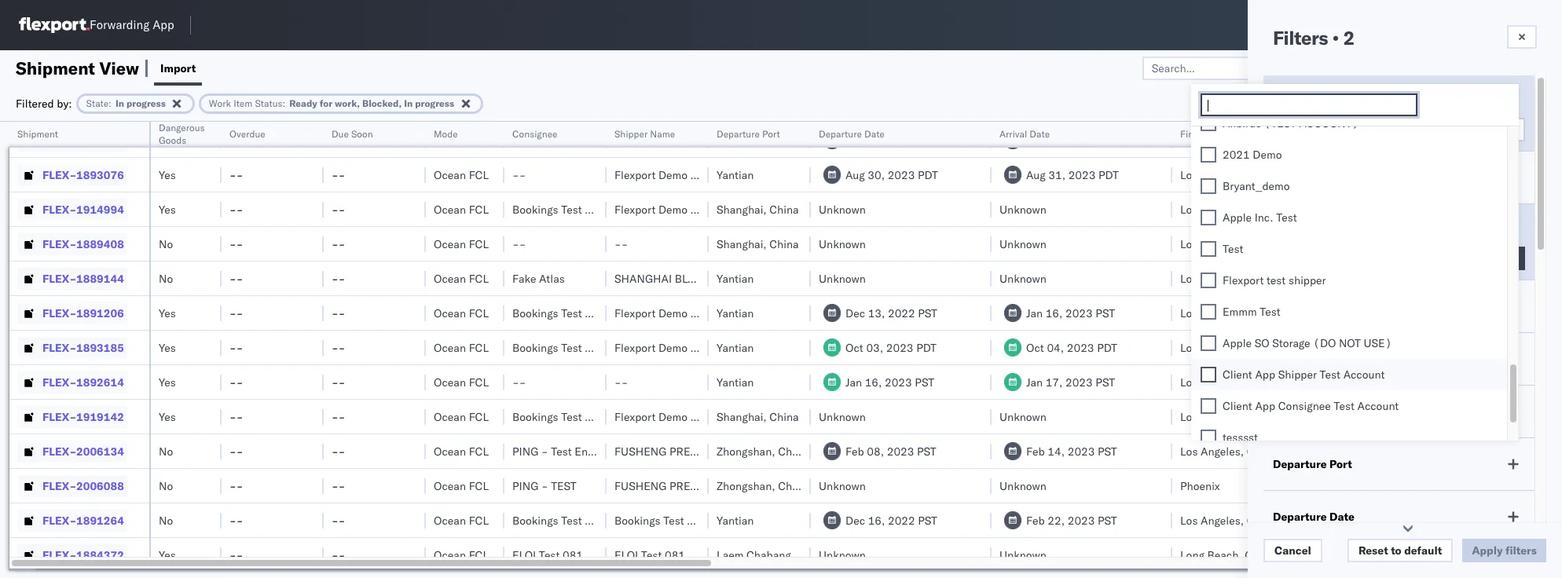 Task type: locate. For each thing, give the bounding box(es) containing it.
ocean for 1889408
[[434, 237, 466, 251]]

None checkbox
[[1201, 116, 1217, 131], [1201, 147, 1217, 163], [1201, 178, 1217, 194], [1201, 210, 1217, 226], [1201, 241, 1217, 257], [1201, 273, 1217, 288], [1201, 304, 1217, 320], [1201, 336, 1217, 351], [1201, 367, 1217, 383], [1201, 398, 1217, 414], [1201, 430, 1217, 446], [1201, 116, 1217, 131], [1201, 147, 1217, 163], [1201, 178, 1217, 194], [1201, 210, 1217, 226], [1201, 241, 1217, 257], [1201, 273, 1217, 288], [1201, 304, 1217, 320], [1201, 336, 1217, 351], [1201, 367, 1217, 383], [1201, 398, 1217, 414], [1201, 430, 1217, 446]]

pst up oct 04, 2023 pdt
[[1096, 306, 1115, 320]]

numbers
[[1408, 134, 1447, 146]]

13 ocean fcl from the top
[[434, 548, 489, 562]]

0 horizontal spatial 04,
[[1047, 341, 1064, 355]]

arrival
[[1000, 128, 1027, 140]]

name
[[650, 128, 675, 140], [1307, 223, 1338, 237], [1317, 299, 1348, 314], [1331, 352, 1362, 366], [1310, 405, 1340, 419]]

apple left the inc.
[[1223, 210, 1252, 225]]

13 fcl from the top
[[469, 548, 489, 562]]

3 co. from the top
[[732, 202, 747, 217]]

los angeles, ca for jan 13, 2023 pst
[[1180, 272, 1262, 286]]

0 vertical spatial ltd
[[759, 272, 778, 286]]

0 vertical spatial apple
[[1223, 210, 1252, 225]]

bookings test consignee for oct 03, 2023 pdt
[[512, 341, 638, 355]]

yes right 1919142
[[159, 410, 176, 424]]

1 shanghai, china from the top
[[717, 202, 799, 217]]

no right 2006134 at the bottom of the page
[[159, 444, 173, 459]]

0 vertical spatial fusheng
[[615, 444, 667, 459]]

2 vertical spatial co.,
[[730, 479, 753, 493]]

2 bookings test consignee from the top
[[512, 202, 638, 217]]

13 ocean from the top
[[434, 548, 466, 562]]

0 vertical spatial 2022
[[888, 306, 915, 320]]

shipper inside list box
[[1278, 368, 1317, 382]]

7 ca from the top
[[1247, 375, 1262, 389]]

flex- for 1889144
[[42, 272, 76, 286]]

9 ca from the top
[[1247, 444, 1262, 459]]

6 resize handle column header from the left
[[588, 122, 607, 578]]

final
[[1180, 128, 1201, 140]]

30, down 25,
[[868, 168, 885, 182]]

client down 'emmm' on the right bottom of page
[[1223, 368, 1252, 382]]

yes right 1893185
[[159, 341, 176, 355]]

2 vertical spatial dec
[[846, 514, 865, 528]]

1 horizontal spatial eloi
[[615, 548, 638, 562]]

jan up the storage
[[1283, 306, 1299, 320]]

date inside button
[[864, 128, 885, 140]]

departure
[[717, 128, 760, 140], [819, 128, 862, 140], [1273, 457, 1327, 472], [1273, 510, 1327, 524]]

1 vertical spatial 2022
[[888, 514, 915, 528]]

los angeles, ca for jan 17, 2023 pst
[[1180, 306, 1262, 320]]

1 vertical spatial feb 27, 2023 pst
[[1283, 479, 1373, 493]]

flexport test shipper
[[1223, 273, 1326, 287]]

ocean for 1919142
[[434, 410, 466, 424]]

2 : from the left
[[283, 97, 285, 109]]

4 destination from the top
[[1510, 410, 1562, 424]]

31,
[[1049, 168, 1066, 182]]

0 vertical spatial 27,
[[1304, 444, 1321, 459]]

0 horizontal spatial :
[[109, 97, 112, 109]]

fusheng for ping - test entity
[[615, 444, 667, 459]]

apple
[[1223, 210, 1252, 225], [1223, 336, 1252, 350]]

12 ocean fcl from the top
[[434, 514, 489, 528]]

1 vertical spatial fusheng
[[615, 479, 667, 493]]

0 horizontal spatial jan 17, 2023 pst
[[1026, 375, 1115, 389]]

2 vertical spatial client
[[1223, 399, 1252, 413]]

so
[[1255, 336, 1270, 350]]

0 vertical spatial precision
[[670, 444, 728, 459]]

1 vertical spatial zhongshan, china
[[717, 479, 808, 493]]

(test
[[1264, 116, 1297, 130]]

account for client app shipper test account
[[1344, 368, 1385, 382]]

angeles, for dec 04, 2023 pst
[[1201, 375, 1244, 389]]

5 fcl from the top
[[469, 272, 489, 286]]

forwarding app
[[90, 18, 174, 33]]

departure port inside departure port button
[[717, 128, 780, 140]]

Search... text field
[[1142, 56, 1314, 80]]

bookings test consignee for jan 25, 2023 pst
[[512, 133, 638, 147]]

destination for jan 17, 2023 pst
[[1510, 375, 1562, 389]]

13,
[[1302, 272, 1319, 286], [868, 306, 885, 320]]

flex-1891206
[[42, 306, 124, 320]]

8 ca from the top
[[1247, 410, 1262, 424]]

state right by:
[[86, 97, 109, 109]]

reset
[[1359, 544, 1388, 558]]

1 vertical spatial 17,
[[1046, 375, 1063, 389]]

10 angeles, from the top
[[1201, 514, 1244, 528]]

5 ca from the top
[[1247, 272, 1262, 286]]

ocean for 2006134
[[434, 444, 466, 459]]

california
[[1245, 341, 1294, 355], [1245, 548, 1294, 562]]

2 long beach, california from the top
[[1180, 548, 1294, 562]]

flex- inside "button"
[[42, 306, 76, 320]]

2 vertical spatial 16,
[[868, 514, 885, 528]]

work,
[[335, 97, 360, 109]]

1 vertical spatial california
[[1245, 548, 1294, 562]]

pst right the 14, at the bottom right of the page
[[1098, 444, 1117, 459]]

0 vertical spatial 04,
[[1047, 341, 1064, 355]]

0 vertical spatial long beach, california
[[1180, 341, 1294, 355]]

4 resize handle column header from the left
[[407, 122, 426, 578]]

flexport for feb 02, 2023 pst
[[615, 133, 656, 147]]

los angeles, ca down phoenix in the bottom of the page
[[1180, 514, 1262, 528]]

1 vertical spatial fusheng precision co., ltd
[[615, 479, 775, 493]]

tesssst
[[1223, 430, 1258, 445]]

los angeles, ca down bryant_demo
[[1180, 202, 1262, 217]]

yes right 1891206
[[159, 306, 176, 320]]

3 yes from the top
[[159, 306, 176, 320]]

30, up the client name
[[1302, 202, 1319, 217]]

flex- up flex-1919142 button
[[42, 375, 76, 389]]

081801 down test
[[563, 548, 604, 562]]

pst down 'feb 02, 2023 pst'
[[1352, 202, 1371, 217]]

None text field
[[1206, 99, 1416, 112]]

9 angeles, from the top
[[1201, 444, 1244, 459]]

•
[[1332, 26, 1339, 50]]

california down jan 23, 2023 pst
[[1245, 548, 1294, 562]]

mofu0618318
[[1408, 444, 1488, 458]]

quoted delivery date
[[1283, 122, 1351, 146]]

3 los from the top
[[1180, 202, 1198, 217]]

bookings for flex-1891264
[[512, 514, 558, 528]]

3 ocean from the top
[[434, 202, 466, 217]]

1 vertical spatial zhongshan,
[[717, 479, 775, 493]]

feb left 06,
[[1283, 410, 1301, 424]]

port down feb 06, 2023 pst
[[1330, 457, 1352, 472]]

1 resize handle column header from the left
[[130, 122, 149, 578]]

flex- inside 'button'
[[42, 444, 76, 459]]

shanghai, for jan 30, 2023 pst
[[717, 202, 767, 217]]

ping for ping - test
[[512, 479, 539, 493]]

4 flexport demo shipper co. from the top
[[615, 306, 747, 320]]

27, down 23,
[[1302, 548, 1319, 562]]

0 horizontal spatial 081801
[[563, 548, 604, 562]]

flex- down flex-1891206 "button" at the left bottom of the page
[[42, 341, 76, 355]]

co.,
[[734, 272, 757, 286], [730, 444, 753, 459], [730, 479, 753, 493]]

1 horizontal spatial aug
[[1026, 168, 1046, 182]]

long for jan 27, 2023 pst
[[1180, 548, 1205, 562]]

ca
[[1247, 133, 1262, 147], [1247, 168, 1262, 182], [1247, 202, 1262, 217], [1247, 237, 1262, 251], [1247, 272, 1262, 286], [1247, 306, 1262, 320], [1247, 375, 1262, 389], [1247, 410, 1262, 424], [1247, 444, 1262, 459], [1247, 514, 1262, 528]]

8 ocean fcl from the top
[[434, 375, 489, 389]]

allbirds
[[1223, 116, 1261, 130]]

jan
[[846, 133, 862, 147], [1283, 202, 1299, 217], [1283, 272, 1299, 286], [1026, 306, 1043, 320], [1283, 306, 1299, 320], [846, 375, 862, 389], [1026, 375, 1043, 389], [1283, 514, 1299, 528], [1283, 548, 1299, 562]]

0 horizontal spatial eloi
[[512, 548, 536, 562]]

1 2022 from the top
[[888, 306, 915, 320]]

fusheng right entity at the bottom
[[615, 444, 667, 459]]

2 destination from the top
[[1510, 341, 1562, 355]]

status
[[255, 97, 283, 109]]

11 flex- from the top
[[42, 479, 76, 493]]

pst up reset
[[1352, 514, 1371, 528]]

2 beach, from the top
[[1208, 548, 1242, 562]]

0 horizontal spatial mode
[[434, 128, 458, 140]]

1 horizontal spatial progress
[[415, 97, 454, 109]]

8 resize handle column header from the left
[[792, 122, 811, 578]]

flex- for 1891264
[[42, 514, 76, 528]]

consignee for jan 23, 2023 pst
[[585, 514, 638, 528]]

0 vertical spatial jan 17, 2023 pst
[[1283, 306, 1371, 320]]

2022 for 13,
[[888, 306, 915, 320]]

dec 16, 2022 pst
[[846, 514, 938, 528]]

flex-1889144 button
[[17, 268, 127, 290]]

yes for flex-1914994
[[159, 202, 176, 217]]

apple left so on the right bottom of page
[[1223, 336, 1252, 350]]

no right 1889144
[[159, 272, 173, 286]]

0 vertical spatial departure date
[[819, 128, 885, 140]]

jan left 23,
[[1283, 514, 1299, 528]]

1 horizontal spatial 30,
[[1302, 202, 1319, 217]]

6 fcl from the top
[[469, 306, 489, 320]]

client for client app shipper test account
[[1223, 368, 1252, 382]]

2 vertical spatial 27,
[[1302, 548, 1319, 562]]

oct for oct 04, 2023 pdt
[[1026, 341, 1044, 355]]

16, up oct 04, 2023 pdt
[[1046, 306, 1063, 320]]

2 horizontal spatial port
[[1330, 457, 1352, 472]]

0 vertical spatial app
[[153, 18, 174, 33]]

not
[[1339, 336, 1361, 350]]

10 ocean from the top
[[434, 444, 466, 459]]

0 horizontal spatial shipper name
[[615, 128, 675, 140]]

date up aug 30, 2023 pdt
[[864, 128, 885, 140]]

feb 14, 2023 pst
[[1026, 444, 1117, 459]]

0 vertical spatial dec
[[846, 306, 865, 320]]

0 vertical spatial 13,
[[1302, 272, 1319, 286]]

1 destination from the top
[[1510, 168, 1562, 182]]

1914994
[[76, 202, 124, 217]]

los for feb 27, 2023 pst
[[1180, 444, 1198, 459]]

flexport inside list box
[[1223, 273, 1264, 287]]

1 long beach, california from the top
[[1180, 341, 1294, 355]]

1 vertical spatial account
[[1358, 399, 1399, 413]]

7 ocean from the top
[[434, 341, 466, 355]]

1 zhongshan, from the top
[[717, 444, 775, 459]]

los for jan 13, 2023 pst
[[1180, 272, 1198, 286]]

shipper for flex-1911466
[[691, 133, 729, 147]]

1 co. from the top
[[732, 133, 747, 147]]

mode inside button
[[434, 128, 458, 140]]

4 no from the top
[[159, 444, 173, 459]]

10 resize handle column header from the left
[[1154, 122, 1173, 578]]

shipper name
[[615, 128, 675, 140], [1273, 299, 1348, 314]]

flex- inside button
[[42, 514, 76, 528]]

6 no from the top
[[159, 514, 173, 528]]

ocean for 2006088
[[434, 479, 466, 493]]

shipment for shipment view
[[16, 57, 95, 79]]

beach, left cancel
[[1208, 548, 1242, 562]]

1 vertical spatial ping
[[512, 479, 539, 493]]

1 vertical spatial client
[[1223, 368, 1252, 382]]

shipper for flex-1893076
[[691, 168, 729, 182]]

pst right delivery
[[1354, 133, 1373, 147]]

flex- for 1893076
[[42, 168, 76, 182]]

2021
[[1223, 148, 1250, 162]]

2 vertical spatial app
[[1255, 399, 1276, 413]]

flex-1889408
[[42, 237, 124, 251]]

los angeles, ca up phoenix in the bottom of the page
[[1180, 444, 1262, 459]]

10 flex- from the top
[[42, 444, 76, 459]]

los angeles, ca for feb 06, 2023 pst
[[1180, 410, 1262, 424]]

shipper for flex-1914994
[[691, 202, 729, 217]]

2 vertical spatial ltd
[[756, 479, 775, 493]]

date inside quoted delivery date
[[1283, 134, 1303, 146]]

flex- up flex-1884372 button
[[42, 514, 76, 528]]

import button
[[154, 50, 202, 86]]

17, down oct 04, 2023 pdt
[[1046, 375, 1063, 389]]

: down view
[[109, 97, 112, 109]]

0 vertical spatial zhongshan,
[[717, 444, 775, 459]]

10 los from the top
[[1180, 514, 1198, 528]]

name down the not
[[1331, 352, 1362, 366]]

destination for oct 04, 2023 pdt
[[1510, 341, 1562, 355]]

pst right 08,
[[917, 444, 937, 459]]

flex-
[[42, 133, 76, 147], [42, 168, 76, 182], [42, 202, 76, 217], [42, 237, 76, 251], [42, 272, 76, 286], [42, 306, 76, 320], [42, 341, 76, 355], [42, 375, 76, 389], [42, 410, 76, 424], [42, 444, 76, 459], [42, 479, 76, 493], [42, 514, 76, 528], [42, 548, 76, 562]]

0 vertical spatial account
[[1344, 368, 1385, 382]]

1 vertical spatial beach,
[[1208, 548, 1242, 562]]

consignee for jan 17, 2023 pst
[[585, 306, 638, 320]]

angeles, for jan 13, 2023 pst
[[1201, 272, 1244, 286]]

1889408
[[76, 237, 124, 251]]

30, for jan
[[1302, 202, 1319, 217]]

8 fcl from the top
[[469, 375, 489, 389]]

no for flex-2006134
[[159, 444, 173, 459]]

2 fusheng precision co., ltd from the top
[[615, 479, 775, 493]]

1 vertical spatial long
[[1180, 548, 1205, 562]]

pdt
[[918, 168, 938, 182], [1099, 168, 1119, 182], [916, 341, 937, 355], [1097, 341, 1117, 355]]

eloi down ping - test
[[512, 548, 536, 562]]

6 yes from the top
[[159, 410, 176, 424]]

7 los from the top
[[1180, 375, 1198, 389]]

0 vertical spatial shanghai,
[[717, 202, 767, 217]]

1 horizontal spatial mode
[[1273, 171, 1302, 185]]

flexport demo shipper co.
[[615, 133, 747, 147], [615, 168, 747, 182], [615, 202, 747, 217], [615, 306, 747, 320], [615, 341, 747, 355], [615, 410, 747, 424]]

1 los angeles, ca from the top
[[1180, 133, 1262, 147]]

jan 16, 2023 pst up oct 04, 2023 pdt
[[1026, 306, 1115, 320]]

0 vertical spatial ping
[[512, 444, 539, 459]]

0 horizontal spatial oct
[[846, 341, 864, 355]]

0 horizontal spatial 30,
[[868, 168, 885, 182]]

2022 up "oct 03, 2023 pdt"
[[888, 306, 915, 320]]

1 horizontal spatial state
[[1273, 94, 1301, 108]]

eloi test 081801 down test
[[512, 548, 604, 562]]

1 vertical spatial dec
[[1283, 375, 1302, 389]]

2 vertical spatial shanghai,
[[717, 410, 767, 424]]

long left so on the right bottom of page
[[1180, 341, 1205, 355]]

china for flex-1914994
[[770, 202, 799, 217]]

shanghai, china for jan 30, 2023 pst
[[717, 202, 799, 217]]

bookings test consignee
[[512, 133, 638, 147], [512, 202, 638, 217], [512, 306, 638, 320], [512, 341, 638, 355], [512, 410, 638, 424], [512, 514, 638, 528]]

pdt for oct 03, 2023 pdt
[[916, 341, 937, 355]]

consignee
[[512, 128, 558, 140], [585, 133, 638, 147], [585, 202, 638, 217], [585, 306, 638, 320], [585, 341, 638, 355], [1273, 352, 1328, 366], [1278, 399, 1331, 413], [585, 410, 638, 424], [585, 514, 638, 528]]

bookings for flex-1893185
[[512, 341, 558, 355]]

0 vertical spatial 30,
[[868, 168, 885, 182]]

1 horizontal spatial 081801
[[665, 548, 706, 562]]

1 vertical spatial mode
[[1273, 171, 1302, 185]]

3 yantian from the top
[[717, 306, 754, 320]]

2 precision from the top
[[670, 479, 728, 493]]

account
[[1344, 368, 1385, 382], [1358, 399, 1399, 413]]

1 vertical spatial app
[[1255, 368, 1276, 382]]

jan down the client name
[[1283, 272, 1299, 286]]

jan 17, 2023 pst down oct 04, 2023 pdt
[[1026, 375, 1115, 389]]

30, for aug
[[868, 168, 885, 182]]

11 ocean from the top
[[434, 479, 466, 493]]

: left "ready"
[[283, 97, 285, 109]]

0 vertical spatial departure port
[[717, 128, 780, 140]]

flex- down flex-1891264 button
[[42, 548, 76, 562]]

fcl for flex-1914994
[[469, 202, 489, 217]]

6 ca from the top
[[1247, 306, 1262, 320]]

los for dec 04, 2023 pst
[[1180, 375, 1198, 389]]

file
[[1402, 61, 1422, 75]]

ocean fcl
[[434, 133, 489, 147], [434, 168, 489, 182], [434, 202, 489, 217], [434, 237, 489, 251], [434, 272, 489, 286], [434, 306, 489, 320], [434, 341, 489, 355], [434, 375, 489, 389], [434, 410, 489, 424], [434, 444, 489, 459], [434, 479, 489, 493], [434, 514, 489, 528], [434, 548, 489, 562]]

port right ningbo
[[762, 128, 780, 140]]

yantian for jan 16, 2023 pst
[[717, 375, 754, 389]]

fusheng
[[615, 444, 667, 459], [615, 479, 667, 493]]

test
[[1267, 273, 1286, 287]]

1 eloi from the left
[[512, 548, 536, 562]]

account down dec 04, 2023 pst
[[1358, 399, 1399, 413]]

3 destination from the top
[[1510, 375, 1562, 389]]

6 yantian from the top
[[717, 514, 754, 528]]

ocean fcl for flex-1892614
[[434, 375, 489, 389]]

demo for jan 30, 2023 pst
[[659, 202, 688, 217]]

7 flex- from the top
[[42, 341, 76, 355]]

consignee for feb 02, 2023 pst
[[585, 133, 638, 147]]

long beach, california for nov
[[1180, 341, 1294, 355]]

yantian for aug 30, 2023 pdt
[[717, 168, 754, 182]]

0 vertical spatial co.,
[[734, 272, 757, 286]]

8 flex- from the top
[[42, 375, 76, 389]]

los angeles, ca for jan 23, 2023 pst
[[1180, 514, 1262, 528]]

1 horizontal spatial departure port
[[1273, 457, 1352, 472]]

filters
[[1273, 26, 1328, 50]]

2 ca from the top
[[1247, 168, 1262, 182]]

feb 08, 2023 pst
[[846, 444, 937, 459]]

ca for jan 23, 2023 pst
[[1247, 514, 1262, 528]]

0 vertical spatial shanghai, china
[[717, 202, 799, 217]]

fcl for flex-1889144
[[469, 272, 489, 286]]

shipper inside shipper name button
[[615, 128, 648, 140]]

ca for jan 30, 2023 pst
[[1247, 202, 1262, 217]]

2 feb 27, 2023 pst from the top
[[1283, 479, 1373, 493]]

shipper
[[615, 128, 648, 140], [691, 133, 729, 147], [691, 168, 729, 182], [691, 202, 729, 217], [1273, 299, 1314, 314], [691, 306, 729, 320], [691, 341, 729, 355], [1278, 368, 1317, 382], [691, 410, 729, 424], [687, 514, 726, 528]]

0 vertical spatial long
[[1180, 341, 1205, 355]]

resize handle column header for departure date
[[973, 122, 992, 578]]

1 fcl from the top
[[469, 133, 489, 147]]

flex-1914994 button
[[17, 198, 127, 220]]

import
[[160, 61, 196, 75]]

0 vertical spatial shipment
[[16, 57, 95, 79]]

los angeles, ca up 2021
[[1180, 133, 1262, 147]]

eloi down the bookings test shipper china
[[615, 548, 638, 562]]

12 ocean from the top
[[434, 514, 466, 528]]

fusheng precision co., ltd for ping - test entity
[[615, 444, 775, 459]]

use)
[[1364, 336, 1392, 350]]

1 vertical spatial co.,
[[730, 444, 753, 459]]

inc.
[[1255, 210, 1274, 225]]

long for nov 20, 2023 pst
[[1180, 341, 1205, 355]]

11 resize handle column header from the left
[[1256, 122, 1275, 578]]

list box
[[1191, 0, 1507, 516]]

02,
[[1304, 133, 1321, 147]]

fcl for flex-1892614
[[469, 375, 489, 389]]

--
[[229, 99, 243, 113], [332, 99, 345, 113], [229, 133, 243, 147], [332, 133, 345, 147], [229, 168, 243, 182], [332, 168, 345, 182], [512, 168, 526, 182], [229, 202, 243, 217], [332, 202, 345, 217], [229, 237, 243, 251], [332, 237, 345, 251], [512, 237, 526, 251], [615, 237, 628, 251], [229, 272, 243, 286], [332, 272, 345, 286], [229, 306, 243, 320], [332, 306, 345, 320], [229, 341, 243, 355], [332, 341, 345, 355], [229, 375, 243, 389], [332, 375, 345, 389], [512, 375, 526, 389], [615, 375, 628, 389], [229, 410, 243, 424], [332, 410, 345, 424], [229, 444, 243, 459], [332, 444, 345, 459], [229, 479, 243, 493], [332, 479, 345, 493], [229, 514, 243, 528], [332, 514, 345, 528], [229, 548, 243, 562], [332, 548, 345, 562]]

oct
[[846, 341, 864, 355], [1026, 341, 1044, 355]]

account for client app consignee test account
[[1358, 399, 1399, 413]]

1 horizontal spatial jan 16, 2023 pst
[[1026, 306, 1115, 320]]

0 vertical spatial mode
[[434, 128, 458, 140]]

1 shanghai, from the top
[[717, 202, 767, 217]]

yes for flex-1893076
[[159, 168, 176, 182]]

bookings test shipper china
[[615, 514, 758, 528]]

9 los from the top
[[1180, 444, 1198, 459]]

yantian
[[717, 168, 754, 182], [717, 272, 754, 286], [717, 306, 754, 320], [717, 341, 754, 355], [717, 375, 754, 389], [717, 514, 754, 528]]

dec for dec 04, 2023 pst
[[1283, 375, 1302, 389]]

13, for 2023
[[1302, 272, 1319, 286]]

6 los from the top
[[1180, 306, 1198, 320]]

2 fusheng from the top
[[615, 479, 667, 493]]

2 horizontal spatial in
[[1290, 123, 1301, 137]]

1 vertical spatial 13,
[[868, 306, 885, 320]]

china for flex-2006088
[[778, 479, 808, 493]]

oct for oct 03, 2023 pdt
[[846, 341, 864, 355]]

:
[[109, 97, 112, 109], [283, 97, 285, 109]]

1 horizontal spatial 13,
[[1302, 272, 1319, 286]]

resize handle column header
[[130, 122, 149, 578], [203, 122, 222, 578], [305, 122, 324, 578], [407, 122, 426, 578], [486, 122, 505, 578], [588, 122, 607, 578], [690, 122, 709, 578], [792, 122, 811, 578], [973, 122, 992, 578], [1154, 122, 1173, 578], [1256, 122, 1275, 578], [1382, 122, 1400, 578], [1484, 122, 1503, 578]]

1 vertical spatial apple
[[1223, 336, 1252, 350]]

1 zhongshan, china from the top
[[717, 444, 808, 459]]

flex-1889144
[[42, 272, 124, 286]]

3 angeles, from the top
[[1201, 202, 1244, 217]]

12 fcl from the top
[[469, 514, 489, 528]]

name down 'jan 13, 2023 pst' in the right of the page
[[1317, 299, 1348, 314]]

beach, for jan 27, 2023 pst
[[1208, 548, 1242, 562]]

yes right 1914994
[[159, 202, 176, 217]]

1 vertical spatial 30,
[[1302, 202, 1319, 217]]

5 flex- from the top
[[42, 272, 76, 286]]

27, up 23,
[[1304, 479, 1321, 493]]

thailand
[[798, 548, 841, 562]]

feb 02, 2023 pst
[[1283, 133, 1373, 147]]

yes right 1884372
[[159, 548, 176, 562]]

precision
[[670, 444, 728, 459], [670, 479, 728, 493]]

7 resize handle column header from the left
[[690, 122, 709, 578]]

1 horizontal spatial 04,
[[1305, 375, 1322, 389]]

jan down jan 23, 2023 pst
[[1283, 548, 1299, 562]]

2 vertical spatial shanghai, china
[[717, 410, 799, 424]]

1 yes from the top
[[159, 168, 176, 182]]

california down emmm test in the bottom of the page
[[1245, 341, 1294, 355]]

1 horizontal spatial :
[[283, 97, 285, 109]]

8 ocean from the top
[[434, 375, 466, 389]]

name left ningbo
[[650, 128, 675, 140]]

long beach, california down phoenix in the bottom of the page
[[1180, 548, 1294, 562]]

3 resize handle column header from the left
[[305, 122, 324, 578]]

1 vertical spatial 03,
[[866, 341, 883, 355]]

aug down 25,
[[846, 168, 865, 182]]

flex-1919142 button
[[17, 406, 127, 428]]

1 horizontal spatial oct
[[1026, 341, 1044, 355]]

flex- up 'flex-1914994' button
[[42, 168, 76, 182]]

los angeles, ca down 2021
[[1180, 168, 1262, 182]]

flex- for 1919142
[[42, 410, 76, 424]]

4 bookings test consignee from the top
[[512, 341, 638, 355]]

1 horizontal spatial port
[[1204, 128, 1222, 140]]

1 california from the top
[[1245, 341, 1294, 355]]

nov 20, 2023 pst
[[1283, 341, 1374, 355]]

flex-1892614 button
[[17, 371, 127, 393]]

0 horizontal spatial port
[[762, 128, 780, 140]]

state
[[1273, 94, 1301, 108], [86, 97, 109, 109]]

1 vertical spatial shipper name
[[1273, 299, 1348, 314]]

1 vertical spatial 16,
[[865, 375, 882, 389]]

shanghai, china for feb 06, 2023 pst
[[717, 410, 799, 424]]

flex- inside button
[[42, 548, 76, 562]]

no down the state : in progress
[[159, 133, 173, 147]]

shipment inside button
[[17, 128, 58, 140]]

to
[[1391, 544, 1402, 558]]

flex- up flex-2006088 button
[[42, 444, 76, 459]]

1 ca from the top
[[1247, 133, 1262, 147]]

angeles, for feb 06, 2023 pst
[[1201, 410, 1244, 424]]

7 yes from the top
[[159, 548, 176, 562]]

3 no from the top
[[159, 272, 173, 286]]

flex-1919142
[[42, 410, 124, 424]]

resize handle column header for mode
[[486, 122, 505, 578]]

3 shanghai, china from the top
[[717, 410, 799, 424]]

2 shanghai, china from the top
[[717, 237, 799, 251]]

0 vertical spatial feb 27, 2023 pst
[[1283, 444, 1373, 459]]

long beach, california
[[1180, 341, 1294, 355], [1180, 548, 1294, 562]]

1 vertical spatial long beach, california
[[1180, 548, 1294, 562]]

precision for ping - test entity
[[670, 444, 728, 459]]

flexport for feb 06, 2023 pst
[[615, 410, 656, 424]]

ocean for 1893076
[[434, 168, 466, 182]]

0 vertical spatial 03,
[[1049, 133, 1066, 147]]

chabang,
[[747, 548, 795, 562]]

4 los from the top
[[1180, 237, 1198, 251]]

ping left test
[[512, 479, 539, 493]]

5 ocean from the top
[[434, 272, 466, 286]]

12 resize handle column header from the left
[[1382, 122, 1400, 578]]

name inside button
[[650, 128, 675, 140]]

name down jan 30, 2023 pst on the right top of page
[[1307, 223, 1338, 237]]

5 no from the top
[[159, 479, 173, 493]]

pst down feb 06, 2023 pst
[[1354, 444, 1373, 459]]

eloi test 081801 down the bookings test shipper china
[[615, 548, 706, 562]]

13, right test
[[1302, 272, 1319, 286]]

los angeles, ca up so on the right bottom of page
[[1180, 306, 1262, 320]]

fusheng for ping - test
[[615, 479, 667, 493]]

los
[[1180, 133, 1198, 147], [1180, 168, 1198, 182], [1180, 202, 1198, 217], [1180, 237, 1198, 251], [1180, 272, 1198, 286], [1180, 306, 1198, 320], [1180, 375, 1198, 389], [1180, 410, 1198, 424], [1180, 444, 1198, 459], [1180, 514, 1198, 528]]

1 vertical spatial departure date
[[1273, 510, 1355, 524]]

0 vertical spatial jan 16, 2023 pst
[[1026, 306, 1115, 320]]

item
[[234, 97, 252, 109]]

0 horizontal spatial state
[[86, 97, 109, 109]]

1 yantian from the top
[[717, 168, 754, 182]]

1 ping from the top
[[512, 444, 539, 459]]

4 fcl from the top
[[469, 237, 489, 251]]

consignee for nov 20, 2023 pst
[[585, 341, 638, 355]]

0 horizontal spatial eloi test 081801
[[512, 548, 604, 562]]

03, right mar
[[1049, 133, 1066, 147]]

client for client app consignee test account
[[1223, 399, 1252, 413]]

departure port
[[717, 128, 780, 140], [1273, 457, 1352, 472]]

no right 2006088
[[159, 479, 173, 493]]

in right the blocked,
[[404, 97, 413, 109]]

port right final
[[1204, 128, 1222, 140]]

27, for ca
[[1304, 444, 1321, 459]]

flexport demo shipper co. for jan
[[615, 133, 747, 147]]

resize handle column header for shipment
[[130, 122, 149, 578]]

long beach, california down 'emmm' on the right bottom of page
[[1180, 341, 1294, 355]]

1 horizontal spatial 03,
[[1049, 133, 1066, 147]]

03, down dec 13, 2022 pst
[[866, 341, 883, 355]]

dec up "oct 03, 2023 pdt"
[[846, 306, 865, 320]]

in down view
[[115, 97, 124, 109]]

2 long from the top
[[1180, 548, 1205, 562]]

dec up vessel
[[1283, 375, 1302, 389]]

4 ocean from the top
[[434, 237, 466, 251]]

5 resize handle column header from the left
[[486, 122, 505, 578]]

mode button
[[426, 125, 489, 141]]

departure date up aug 30, 2023 pdt
[[819, 128, 885, 140]]

8 los from the top
[[1180, 410, 1198, 424]]

resize handle column header for dangerous goods
[[203, 122, 222, 578]]

flex- down 'flex-1914994' button
[[42, 237, 76, 251]]

jan 16, 2023 pst
[[1026, 306, 1115, 320], [846, 375, 934, 389]]

8 los angeles, ca from the top
[[1180, 410, 1262, 424]]

client name
[[1273, 223, 1338, 237]]

0 horizontal spatial departure date
[[819, 128, 885, 140]]

state up allbirds (test account)
[[1273, 94, 1301, 108]]

0 horizontal spatial 03,
[[866, 341, 883, 355]]

0 horizontal spatial in
[[115, 97, 124, 109]]

client down jan 30, 2023 pst on the right top of page
[[1273, 223, 1305, 237]]

0 vertical spatial fusheng precision co., ltd
[[615, 444, 775, 459]]

jan 16, 2023 pst down "oct 03, 2023 pdt"
[[846, 375, 934, 389]]

in inside button
[[1290, 123, 1301, 137]]



Task type: vqa. For each thing, say whether or not it's contained in the screenshot.
6th Bookings Test Consignee from the top
yes



Task type: describe. For each thing, give the bounding box(es) containing it.
resize handle column header for final port
[[1256, 122, 1275, 578]]

ping for ping - test entity
[[512, 444, 539, 459]]

4 ca from the top
[[1247, 237, 1262, 251]]

app for client app shipper test account
[[1255, 368, 1276, 382]]

apple for apple so storage (do not use)
[[1223, 336, 1252, 350]]

dangerous goods
[[159, 122, 205, 146]]

2 yantian from the top
[[717, 272, 754, 286]]

work
[[209, 97, 231, 109]]

no for flex-1911466
[[159, 133, 173, 147]]

serv
[[1544, 128, 1562, 140]]

flex-1911466
[[42, 133, 124, 147]]

2021 demo
[[1223, 148, 1282, 162]]

angeles, for jan 23, 2023 pst
[[1201, 514, 1244, 528]]

port for departure port button
[[762, 128, 780, 140]]

6 flexport demo shipper co. from the top
[[615, 410, 747, 424]]

3 flexport demo shipper co. from the top
[[615, 202, 747, 217]]

flex-1892614
[[42, 375, 124, 389]]

pst up the not
[[1352, 306, 1371, 320]]

consignee inside list box
[[1278, 399, 1331, 413]]

flex- for 2006134
[[42, 444, 76, 459]]

6 destination from the top
[[1510, 479, 1562, 493]]

departure port button
[[709, 125, 795, 141]]

long beach, california for jan
[[1180, 548, 1294, 562]]

fcl for flex-2006088
[[469, 479, 489, 493]]

2 eloi test 081801 from the left
[[615, 548, 706, 562]]

exception
[[1424, 61, 1476, 75]]

feb down vessel
[[1283, 444, 1301, 459]]

resize handle column header for arrival date
[[1154, 122, 1173, 578]]

flex-1884372 button
[[17, 544, 127, 566]]

jan 13, 2023 pst
[[1283, 272, 1371, 286]]

feb left the 14, at the bottom right of the page
[[1026, 444, 1045, 459]]

pst down feb 08, 2023 pst
[[918, 514, 938, 528]]

4 los angeles, ca from the top
[[1180, 237, 1262, 251]]

container numbers button
[[1400, 119, 1487, 147]]

shipper
[[1289, 273, 1326, 287]]

client app consignee test account
[[1223, 399, 1399, 413]]

1 vertical spatial jan 16, 2023 pst
[[846, 375, 934, 389]]

state : in progress
[[86, 97, 166, 109]]

1884372
[[76, 548, 124, 562]]

0 vertical spatial 16,
[[1046, 306, 1063, 320]]

consignee inside consignee button
[[512, 128, 558, 140]]

dangerous goods button
[[151, 119, 216, 147]]

co. for dec
[[732, 306, 747, 320]]

1 horizontal spatial 17,
[[1302, 306, 1319, 320]]

flexport for jan 30, 2023 pst
[[615, 202, 656, 217]]

partner
[[1510, 128, 1542, 140]]

date inside 'button'
[[1030, 128, 1050, 140]]

apple for apple inc. test
[[1223, 210, 1252, 225]]

soon
[[351, 128, 373, 140]]

jan up the client name
[[1283, 202, 1299, 217]]

list box containing allbirds (test account)
[[1191, 0, 1507, 516]]

final port
[[1180, 128, 1222, 140]]

feb left 22,
[[1026, 514, 1045, 528]]

ping - test
[[512, 479, 576, 493]]

fcl for flex-1891264
[[469, 514, 489, 528]]

los for jan 17, 2023 pst
[[1180, 306, 1198, 320]]

fcl for flex-1919142
[[469, 410, 489, 424]]

account)
[[1299, 116, 1359, 130]]

california for nov
[[1245, 341, 1294, 355]]

1 081801 from the left
[[563, 548, 604, 562]]

ca for feb 02, 2023 pst
[[1247, 133, 1262, 147]]

pst up aug 30, 2023 pdt
[[915, 133, 934, 147]]

flex-1891206 button
[[17, 302, 127, 324]]

departure date inside button
[[819, 128, 885, 140]]

filters • 2
[[1273, 26, 1355, 50]]

16, for jan
[[865, 375, 882, 389]]

jan left 25,
[[846, 133, 862, 147]]

27, for california
[[1302, 548, 1319, 562]]

shanghai
[[615, 272, 672, 286]]

1 horizontal spatial shipper name
[[1273, 299, 1348, 314]]

goods
[[159, 134, 186, 146]]

jan down oct 04, 2023 pdt
[[1026, 375, 1043, 389]]

demo for jan 17, 2023 pst
[[659, 306, 688, 320]]

jan 23, 2023 pst
[[1283, 514, 1371, 528]]

jan 27, 2023 pst
[[1283, 548, 1371, 562]]

flexport. image
[[19, 17, 90, 33]]

03, for mar
[[1049, 133, 1066, 147]]

feb 27, 2023 pst for los angeles, ca
[[1283, 444, 1373, 459]]

name down dec 04, 2023 pst
[[1310, 405, 1340, 419]]

20,
[[1305, 341, 1322, 355]]

1919142
[[76, 410, 124, 424]]

aug 30, 2023 pdt
[[846, 168, 938, 182]]

1 eloi test 081801 from the left
[[512, 548, 604, 562]]

los for jan 30, 2023 pst
[[1180, 202, 1198, 217]]

pst down use)
[[1355, 375, 1374, 389]]

pst down oct 04, 2023 pdt
[[1096, 375, 1115, 389]]

2 081801 from the left
[[665, 548, 706, 562]]

client app shipper test account
[[1223, 368, 1385, 382]]

5 bookings test consignee from the top
[[512, 410, 638, 424]]

pst right shipper
[[1352, 272, 1371, 286]]

oct 03, 2023 pdt
[[846, 341, 937, 355]]

arrival date button
[[992, 125, 1157, 141]]

for
[[320, 97, 333, 109]]

22,
[[1048, 514, 1065, 528]]

14,
[[1048, 444, 1065, 459]]

vessel name
[[1273, 405, 1340, 419]]

pst right (do
[[1355, 341, 1374, 355]]

feb up jan 23, 2023 pst
[[1283, 479, 1301, 493]]

1911466
[[76, 133, 124, 147]]

bryant_demo
[[1223, 179, 1290, 193]]

china for flex-1889408
[[770, 237, 799, 251]]

beach, for nov 20, 2023 pst
[[1208, 341, 1242, 355]]

1893076
[[76, 168, 124, 182]]

1 horizontal spatial in
[[404, 97, 413, 109]]

yantian for dec 16, 2022 pst
[[717, 514, 754, 528]]

los angeles, ca for feb 27, 2023 pst
[[1180, 444, 1262, 459]]

file exception
[[1402, 61, 1476, 75]]

pst down "oct 03, 2023 pdt"
[[915, 375, 934, 389]]

co., for fake atlas
[[734, 272, 757, 286]]

ocean fcl for flex-1889144
[[434, 272, 489, 286]]

0 horizontal spatial 17,
[[1046, 375, 1063, 389]]

test
[[551, 479, 576, 493]]

pst up jan 23, 2023 pst
[[1354, 479, 1373, 493]]

angeles, for feb 27, 2023 pst
[[1201, 444, 1244, 459]]

yes for flex-1884372
[[159, 548, 176, 562]]

bookings test consignee for dec 16, 2022 pst
[[512, 514, 638, 528]]

jan 30, 2023 pst
[[1283, 202, 1371, 217]]

shipper name inside button
[[615, 128, 675, 140]]

1 : from the left
[[109, 97, 112, 109]]

flex-1889408 button
[[17, 233, 127, 255]]

container
[[1408, 122, 1450, 134]]

demo inside list box
[[1253, 148, 1282, 162]]

emmm
[[1223, 305, 1257, 319]]

emmm test
[[1223, 305, 1281, 319]]

ocean for 1911466
[[434, 133, 466, 147]]

ocean for 1892614
[[434, 375, 466, 389]]

ocean fcl for flex-1893185
[[434, 341, 489, 355]]

laem chabang, thailand
[[717, 548, 841, 562]]

16, for feb
[[868, 514, 885, 528]]

2 angeles, from the top
[[1201, 168, 1244, 182]]

quoted
[[1283, 122, 1314, 134]]

flex-1891264 button
[[17, 510, 127, 532]]

1 horizontal spatial departure date
[[1273, 510, 1355, 524]]

final port button
[[1173, 125, 1259, 141]]

quoted delivery date button
[[1275, 119, 1385, 147]]

flex-1893076
[[42, 168, 124, 182]]

1 vertical spatial jan 17, 2023 pst
[[1026, 375, 1115, 389]]

2006088
[[76, 479, 124, 493]]

ping - test entity
[[512, 444, 604, 459]]

flex- for 1891206
[[42, 306, 76, 320]]

bluetech
[[675, 272, 731, 286]]

pst right 22,
[[1098, 514, 1117, 528]]

fcl for flex-1893185
[[469, 341, 489, 355]]

pst down dec 04, 2023 pst
[[1354, 410, 1373, 424]]

6 co. from the top
[[732, 410, 747, 424]]

pst up "oct 03, 2023 pdt"
[[918, 306, 938, 320]]

pst up aug 31, 2023 pdt
[[1099, 133, 1118, 147]]

Search Shipments (/) text field
[[1261, 13, 1413, 37]]

flex-1891264
[[42, 514, 124, 528]]

due soon
[[332, 128, 373, 140]]

2006134
[[76, 444, 124, 459]]

23,
[[1302, 514, 1319, 528]]

app for client app consignee test account
[[1255, 399, 1276, 413]]

2 shanghai, from the top
[[717, 237, 767, 251]]

ca for jan 13, 2023 pst
[[1247, 272, 1262, 286]]

flex-1893185 button
[[17, 337, 127, 359]]

demu1232567
[[1488, 133, 1562, 147]]

phoenix
[[1180, 479, 1220, 493]]

1 horizontal spatial jan 17, 2023 pst
[[1283, 306, 1371, 320]]

13, for 2022
[[868, 306, 885, 320]]

feb 06, 2023 pst
[[1283, 410, 1373, 424]]

allbirds (test account)
[[1223, 116, 1359, 130]]

china for flex-2006134
[[778, 444, 808, 459]]

resize handle column header for departure port
[[792, 122, 811, 578]]

consignee button
[[505, 125, 591, 141]]

1891206
[[76, 306, 124, 320]]

(do
[[1313, 336, 1336, 350]]

ocean for 1891264
[[434, 514, 466, 528]]

shipper for flex-1893185
[[691, 341, 729, 355]]

flex-2006134 button
[[17, 440, 127, 462]]

demo for feb 02, 2023 pst
[[659, 133, 688, 147]]

2 eloi from the left
[[615, 548, 638, 562]]

flex- for 1893185
[[42, 341, 76, 355]]

shipment button
[[9, 125, 134, 141]]

feb down allbirds (test account)
[[1283, 133, 1301, 147]]

consignee name
[[1273, 352, 1362, 366]]

atlas
[[539, 272, 565, 286]]

flex-2006134
[[42, 444, 124, 459]]

03, for oct
[[866, 341, 883, 355]]

progress inside button
[[1303, 123, 1349, 137]]

bookings test consignee for dec 13, 2022 pst
[[512, 306, 638, 320]]

bookings for flex-1891206
[[512, 306, 558, 320]]

1892614
[[76, 375, 124, 389]]

fusheng precision co., ltd for ping - test
[[615, 479, 775, 493]]

in progress
[[1290, 123, 1349, 137]]

resize handle column header for consignee
[[588, 122, 607, 578]]

shipper for flex-1891206
[[691, 306, 729, 320]]

2 los angeles, ca from the top
[[1180, 168, 1262, 182]]

ocean fcl for flex-1914994
[[434, 202, 489, 217]]

consignee for jan 30, 2023 pst
[[585, 202, 638, 217]]

1891264
[[76, 514, 124, 528]]

bookings for flex-1911466
[[512, 133, 558, 147]]

los for feb 02, 2023 pst
[[1180, 133, 1198, 147]]

ca for jan 17, 2023 pst
[[1247, 306, 1262, 320]]

2022 for 16,
[[888, 514, 915, 528]]

view
[[99, 57, 139, 79]]

aug 31, 2023 pdt
[[1026, 168, 1119, 182]]

jan down "oct 03, 2023 pdt"
[[846, 375, 862, 389]]

1893185
[[76, 341, 124, 355]]

flex- for 1889408
[[42, 237, 76, 251]]

blocked,
[[362, 97, 402, 109]]

reset to default
[[1359, 544, 1442, 558]]

feb left 08,
[[846, 444, 864, 459]]

2 los from the top
[[1180, 168, 1198, 182]]

date right 23,
[[1330, 510, 1355, 524]]

resize handle column header for quoted delivery date
[[1382, 122, 1400, 578]]

1 vertical spatial departure port
[[1273, 457, 1352, 472]]

flex- for 2006088
[[42, 479, 76, 493]]

co., for ping - test
[[730, 479, 753, 493]]

vessel
[[1273, 405, 1307, 419]]

flex- for 1914994
[[42, 202, 76, 217]]

zhongshan, for ping - test
[[717, 479, 775, 493]]

reset to default button
[[1348, 539, 1453, 563]]

bicu1234565, demu1232567
[[1408, 133, 1562, 147]]

jan up oct 04, 2023 pdt
[[1026, 306, 1043, 320]]

zhongshan, china for ping - test entity
[[717, 444, 808, 459]]

1 vertical spatial 27,
[[1304, 479, 1321, 493]]

fcl for flex-1889408
[[469, 237, 489, 251]]

4 angeles, from the top
[[1201, 237, 1244, 251]]

co. for jan
[[732, 133, 747, 147]]

angeles, for feb 02, 2023 pst
[[1201, 133, 1244, 147]]

angeles, for jan 30, 2023 pst
[[1201, 202, 1244, 217]]

pst left the to
[[1352, 548, 1371, 562]]

0 horizontal spatial progress
[[127, 97, 166, 109]]



